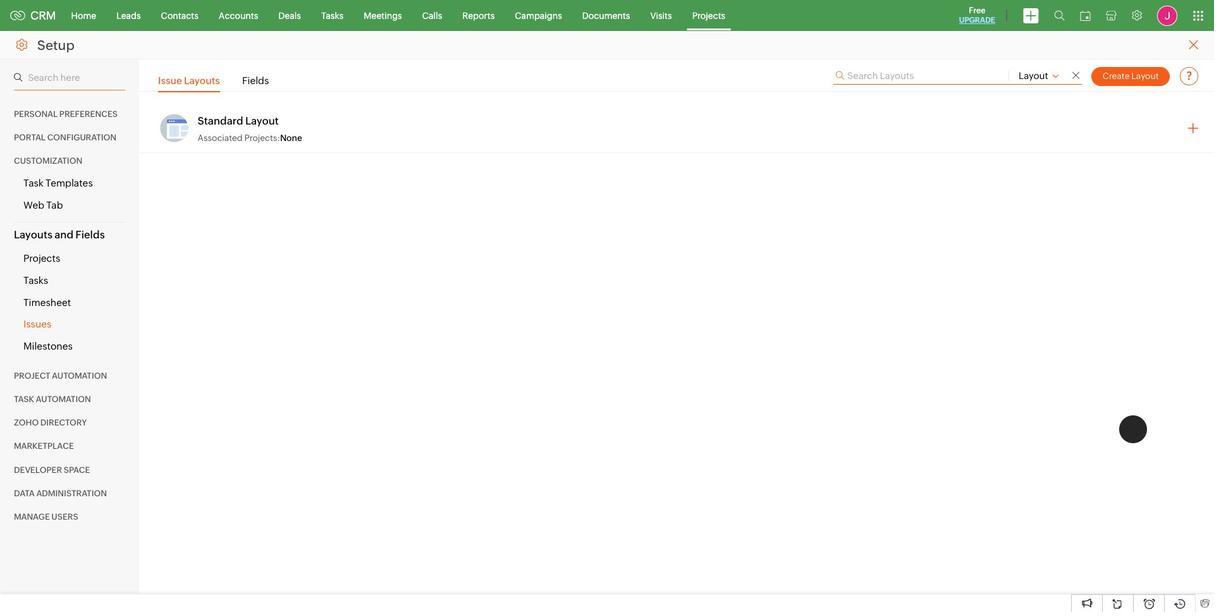 Task type: locate. For each thing, give the bounding box(es) containing it.
visits
[[650, 10, 672, 21]]

meetings link
[[354, 0, 412, 31]]

deals
[[279, 10, 301, 21]]

tasks
[[321, 10, 344, 21]]

reports link
[[452, 0, 505, 31]]

campaigns link
[[505, 0, 572, 31]]

projects link
[[682, 0, 736, 31]]

visits link
[[640, 0, 682, 31]]

documents link
[[572, 0, 640, 31]]

home
[[71, 10, 96, 21]]

calls link
[[412, 0, 452, 31]]

contacts link
[[151, 0, 209, 31]]

search element
[[1047, 0, 1073, 31]]

calendar image
[[1080, 10, 1091, 21]]

documents
[[582, 10, 630, 21]]

create menu image
[[1023, 8, 1039, 23]]

projects
[[692, 10, 726, 21]]

free upgrade
[[959, 6, 996, 25]]



Task type: vqa. For each thing, say whether or not it's contained in the screenshot.
feltz at right top
no



Task type: describe. For each thing, give the bounding box(es) containing it.
crm link
[[10, 9, 56, 22]]

leads link
[[106, 0, 151, 31]]

create menu element
[[1016, 0, 1047, 31]]

deals link
[[268, 0, 311, 31]]

tasks link
[[311, 0, 354, 31]]

profile image
[[1157, 5, 1178, 26]]

free
[[969, 6, 986, 15]]

calls
[[422, 10, 442, 21]]

crm
[[30, 9, 56, 22]]

reports
[[463, 10, 495, 21]]

meetings
[[364, 10, 402, 21]]

search image
[[1054, 10, 1065, 21]]

contacts
[[161, 10, 199, 21]]

accounts
[[219, 10, 258, 21]]

profile element
[[1150, 0, 1185, 31]]

accounts link
[[209, 0, 268, 31]]

home link
[[61, 0, 106, 31]]

campaigns
[[515, 10, 562, 21]]

upgrade
[[959, 16, 996, 25]]

leads
[[116, 10, 141, 21]]



